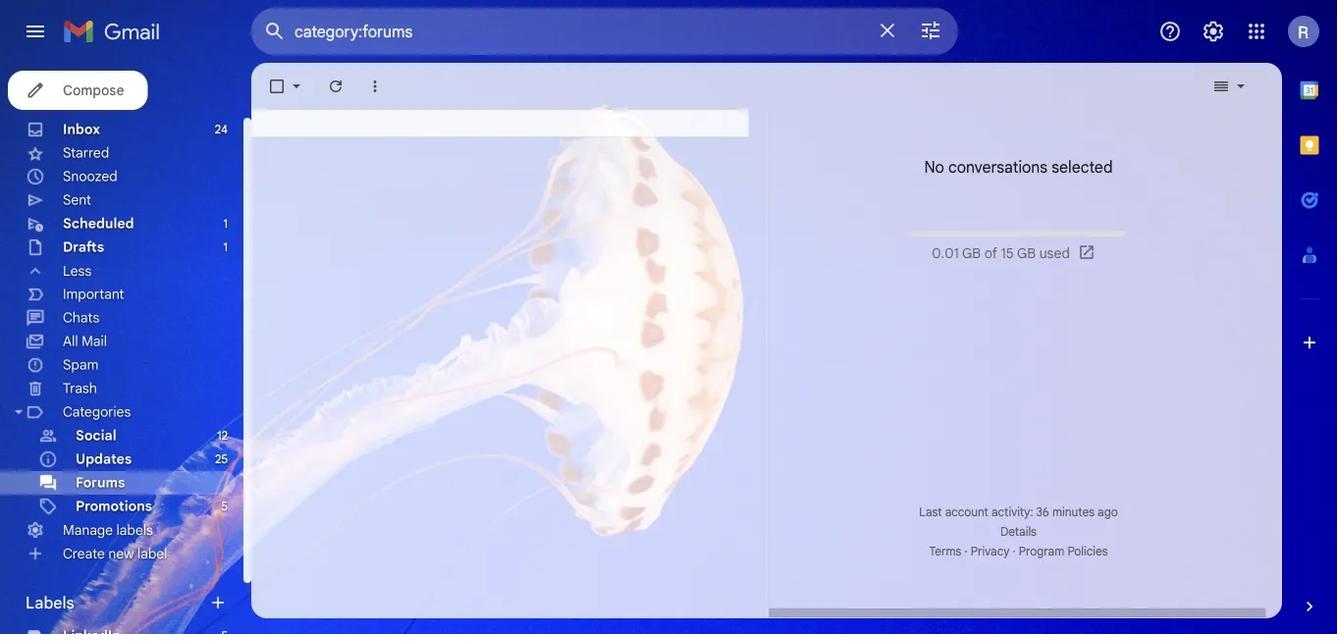 Task type: locate. For each thing, give the bounding box(es) containing it.
snoozed link
[[63, 168, 118, 185]]

used
[[1039, 245, 1070, 262]]

categories
[[63, 404, 131, 421]]

details
[[1000, 525, 1036, 540]]

social link
[[76, 427, 116, 444]]

1 1 from the top
[[223, 216, 228, 231]]

labels navigation
[[0, 63, 251, 634]]

manage labels link
[[63, 522, 153, 539]]

gb
[[962, 245, 980, 262], [1017, 245, 1035, 262]]

drafts link
[[63, 239, 104, 256]]

2 · from the left
[[1012, 544, 1015, 559]]

last
[[919, 505, 942, 520]]

0.01 gb of 15 gb used
[[931, 245, 1070, 262]]

gb left the of
[[962, 245, 980, 262]]

gb right the 15
[[1017, 245, 1035, 262]]

starred
[[63, 144, 109, 162]]

tab list
[[1282, 63, 1337, 564]]

updates link
[[76, 451, 132, 468]]

1 horizontal spatial gb
[[1017, 245, 1035, 262]]

categories link
[[63, 404, 131, 421]]

less button
[[0, 259, 236, 283]]

· down details
[[1012, 544, 1015, 559]]

promotions link
[[76, 498, 152, 515]]

1
[[223, 216, 228, 231], [223, 240, 228, 255]]

0 horizontal spatial ·
[[964, 544, 967, 559]]

terms link
[[929, 544, 961, 559]]

settings image
[[1202, 20, 1225, 43]]

inbox
[[63, 121, 100, 138]]

labels heading
[[26, 593, 208, 613]]

all
[[63, 333, 78, 350]]

2 1 from the top
[[223, 240, 228, 255]]

0.01
[[931, 245, 958, 262]]

· right terms link in the bottom right of the page
[[964, 544, 967, 559]]

new
[[108, 545, 134, 562]]

search mail image
[[257, 14, 293, 49]]

toggle split pane mode image
[[1212, 77, 1231, 96]]

manage
[[63, 522, 113, 539]]

scheduled link
[[63, 215, 134, 232]]

all mail link
[[63, 333, 107, 350]]

0 vertical spatial 1
[[223, 216, 228, 231]]

1 vertical spatial 1
[[223, 240, 228, 255]]

15
[[1000, 245, 1013, 262]]

starred link
[[63, 144, 109, 162]]

·
[[964, 544, 967, 559], [1012, 544, 1015, 559]]

program policies link
[[1018, 544, 1108, 559]]

0 horizontal spatial gb
[[962, 245, 980, 262]]

main menu image
[[24, 20, 47, 43]]

drafts
[[63, 239, 104, 256]]

ago
[[1097, 505, 1118, 520]]

no conversations selected main content
[[251, 63, 1282, 619]]

inbox link
[[63, 121, 100, 138]]

compose button
[[8, 71, 148, 110]]

important link
[[63, 286, 124, 303]]

labels
[[116, 522, 153, 539]]

spam
[[63, 356, 98, 374]]

none checkbox inside the no conversations selected main content
[[267, 77, 287, 96]]

more image
[[365, 77, 385, 96]]

account
[[945, 505, 988, 520]]

None search field
[[251, 8, 958, 55]]

1 for drafts
[[223, 240, 228, 255]]

last account activity: 36 minutes ago details terms · privacy · program policies
[[919, 505, 1118, 559]]

1 horizontal spatial ·
[[1012, 544, 1015, 559]]

no
[[924, 157, 944, 177]]

None checkbox
[[267, 77, 287, 96]]



Task type: describe. For each thing, give the bounding box(es) containing it.
scheduled
[[63, 215, 134, 232]]

selected
[[1051, 157, 1112, 177]]

conversations
[[948, 157, 1047, 177]]

refresh image
[[326, 77, 346, 96]]

create new label link
[[63, 545, 167, 562]]

1 gb from the left
[[962, 245, 980, 262]]

privacy
[[970, 544, 1009, 559]]

spam link
[[63, 356, 98, 374]]

clear search image
[[868, 11, 907, 50]]

chats
[[63, 309, 100, 326]]

activity:
[[991, 505, 1033, 520]]

updates
[[76, 451, 132, 468]]

trash
[[63, 380, 97, 397]]

social
[[76, 427, 116, 444]]

forums link
[[76, 474, 125, 491]]

no conversations selected
[[924, 157, 1112, 177]]

1 for scheduled
[[223, 216, 228, 231]]

compose
[[63, 81, 124, 99]]

important
[[63, 286, 124, 303]]

Search mail text field
[[295, 22, 864, 41]]

policies
[[1067, 544, 1108, 559]]

1 · from the left
[[964, 544, 967, 559]]

label
[[137, 545, 167, 562]]

snoozed
[[63, 168, 118, 185]]

less
[[63, 262, 92, 280]]

labels
[[26, 593, 74, 613]]

12
[[217, 429, 228, 443]]

terms
[[929, 544, 961, 559]]

follow link to manage storage image
[[1077, 243, 1097, 263]]

all mail
[[63, 333, 107, 350]]

36
[[1036, 505, 1049, 520]]

trash link
[[63, 380, 97, 397]]

promotions
[[76, 498, 152, 515]]

privacy link
[[970, 544, 1009, 559]]

chats link
[[63, 309, 100, 326]]

forums
[[76, 474, 125, 491]]

sent link
[[63, 191, 91, 209]]

sent
[[63, 191, 91, 209]]

5
[[221, 499, 228, 514]]

create
[[63, 545, 105, 562]]

advanced search options image
[[911, 11, 950, 50]]

details link
[[1000, 525, 1036, 540]]

manage labels create new label
[[63, 522, 167, 562]]

mail
[[82, 333, 107, 350]]

25
[[215, 452, 228, 467]]

2 gb from the left
[[1017, 245, 1035, 262]]

gmail image
[[63, 12, 170, 51]]

minutes
[[1052, 505, 1094, 520]]

24
[[215, 122, 228, 137]]

program
[[1018, 544, 1064, 559]]

of
[[984, 245, 997, 262]]



Task type: vqa. For each thing, say whether or not it's contained in the screenshot.
· to the left
yes



